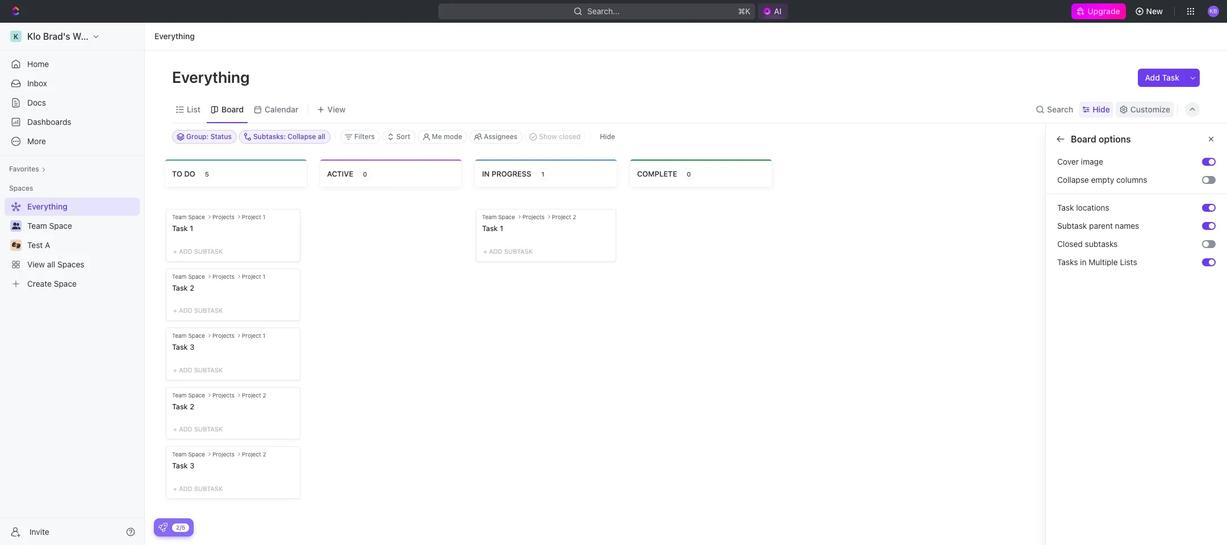 Task type: vqa. For each thing, say whether or not it's contained in the screenshot.


Task type: describe. For each thing, give the bounding box(es) containing it.
tree inside sidebar navigation
[[5, 198, 140, 293]]

collapse inside collapse empty columns button
[[1058, 175, 1089, 185]]

2 for task 3
[[263, 451, 266, 458]]

more settings
[[1071, 198, 1122, 207]]

more for more
[[27, 136, 46, 146]]

settings
[[1092, 198, 1122, 207]]

3 for project 1
[[190, 343, 194, 352]]

task 2
[[172, 402, 194, 411]]

project 2 for task 1
[[552, 214, 576, 220]]

more settings button
[[1053, 194, 1221, 212]]

kb button
[[1205, 2, 1223, 20]]

+ down task 2
[[173, 426, 177, 433]]

view button
[[313, 96, 350, 123]]

+ add subtask up task 2
[[173, 366, 223, 374]]

view for view
[[328, 104, 346, 114]]

closed
[[1058, 239, 1083, 249]]

cover image
[[1058, 157, 1104, 166]]

hide inside dropdown button
[[1093, 104, 1110, 114]]

collapse empty columns button
[[1053, 171, 1203, 189]]

create space link
[[5, 275, 137, 293]]

image
[[1081, 157, 1104, 166]]

0 vertical spatial spaces
[[9, 184, 33, 193]]

calendar
[[265, 104, 299, 114]]

filters
[[354, 132, 375, 141]]

ai button
[[758, 3, 789, 19]]

Search tasks... text field
[[1086, 128, 1200, 145]]

complete
[[637, 169, 677, 178]]

new button
[[1131, 2, 1170, 20]]

view for view all spaces
[[27, 260, 45, 269]]

+ up task 2
[[173, 366, 177, 374]]

team up ‎task 1
[[172, 214, 187, 220]]

space up a
[[49, 221, 72, 231]]

2 for task 1
[[573, 214, 576, 220]]

project 2 for task 2
[[242, 392, 266, 399]]

favorites
[[9, 165, 39, 173]]

team space up task 1 on the top left
[[482, 214, 515, 220]]

task locations
[[1058, 203, 1110, 212]]

0 for active
[[363, 170, 367, 178]]

board inside "button"
[[1071, 179, 1093, 189]]

all inside tree
[[47, 260, 55, 269]]

empty
[[1091, 175, 1115, 185]]

+ add subtask down ‎task 2
[[173, 307, 223, 314]]

team space up ‎task 2
[[172, 273, 205, 280]]

add down ‎task 2
[[179, 307, 192, 314]]

board options button
[[1053, 176, 1221, 194]]

tasks
[[1058, 257, 1078, 267]]

in inside button
[[1080, 257, 1087, 267]]

0 vertical spatial everything
[[155, 31, 195, 41]]

0 horizontal spatial status
[[211, 132, 232, 141]]

kb
[[1210, 8, 1218, 14]]

closed subtasks button
[[1053, 235, 1203, 253]]

team inside tree
[[27, 221, 47, 231]]

add task
[[1145, 73, 1180, 82]]

more button
[[5, 132, 140, 151]]

subtasks:
[[253, 132, 286, 141]]

progress
[[492, 169, 531, 178]]

view all spaces link
[[5, 256, 137, 274]]

docs link
[[5, 94, 140, 112]]

a
[[45, 240, 50, 250]]

project 2 for task 3
[[242, 451, 266, 458]]

group
[[1071, 262, 1094, 271]]

fields
[[1071, 225, 1093, 235]]

hands asl interpreting image
[[12, 242, 20, 249]]

customize for customize board
[[1058, 134, 1103, 144]]

upgrade link
[[1072, 3, 1126, 19]]

space down task 2
[[188, 451, 205, 458]]

‎task 1
[[172, 224, 193, 233]]

assignees button
[[470, 130, 523, 144]]

klo brad's workspace
[[27, 31, 120, 41]]

5
[[205, 170, 209, 178]]

add down ‎task 1
[[179, 247, 192, 255]]

create space
[[27, 279, 77, 289]]

inbox link
[[5, 74, 140, 93]]

team up task 1 on the top left
[[482, 214, 497, 220]]

test a link
[[27, 236, 137, 254]]

tasks in multiple lists button
[[1053, 253, 1203, 272]]

me mode
[[432, 132, 462, 141]]

invite
[[30, 527, 49, 536]]

home link
[[5, 55, 140, 73]]

active
[[327, 169, 353, 178]]

2/5
[[176, 524, 185, 531]]

user group image
[[12, 223, 20, 229]]

inbox
[[27, 78, 47, 88]]

k
[[13, 32, 18, 41]]

project 1 for ‎task 1
[[242, 214, 265, 220]]

add up 2/5
[[179, 485, 192, 492]]

subtasks
[[1085, 239, 1118, 249]]

subtask parent names
[[1058, 221, 1140, 231]]

project 1 for task 3
[[242, 332, 265, 339]]

search button
[[1033, 101, 1077, 117]]

to do
[[172, 169, 195, 178]]

search...
[[588, 6, 620, 16]]

everything inside tree
[[27, 202, 67, 211]]

list
[[187, 104, 201, 114]]

list link
[[185, 101, 201, 117]]

subtask parent names button
[[1053, 217, 1203, 235]]

favorites button
[[5, 162, 50, 176]]

task locations button
[[1053, 199, 1203, 217]]

board up group: status
[[222, 104, 244, 114]]

team down task 2
[[172, 451, 187, 458]]

closed subtasks
[[1058, 239, 1118, 249]]

klo brad's workspace, , element
[[10, 31, 22, 42]]

closed
[[559, 132, 581, 141]]

hide inside button
[[600, 132, 615, 141]]

view all spaces
[[27, 260, 84, 269]]

docs
[[27, 98, 46, 107]]

customize board
[[1058, 134, 1131, 144]]

space up task 1 on the top left
[[498, 214, 515, 220]]

team space up ‎task 1
[[172, 214, 205, 220]]



Task type: locate. For each thing, give the bounding box(es) containing it.
hide button
[[596, 130, 620, 144]]

0 for complete
[[687, 170, 691, 178]]

task 3 for project 2
[[172, 461, 194, 471]]

lists
[[1120, 257, 1138, 267]]

team space link
[[27, 217, 137, 235]]

1 horizontal spatial all
[[318, 132, 326, 141]]

show
[[539, 132, 557, 141]]

customize up search tasks... 'text box'
[[1131, 104, 1171, 114]]

0 vertical spatial hide
[[1093, 104, 1110, 114]]

names
[[1115, 221, 1140, 231]]

+ down ‎task 2
[[173, 307, 177, 314]]

2 3 from the top
[[190, 461, 194, 471]]

options up cover image button
[[1099, 134, 1131, 144]]

group: status
[[186, 132, 232, 141]]

me mode button
[[418, 130, 467, 144]]

everything
[[155, 31, 195, 41], [172, 68, 253, 86], [27, 202, 67, 211]]

group:
[[186, 132, 209, 141]]

0 horizontal spatial view
[[27, 260, 45, 269]]

0 horizontal spatial hide
[[600, 132, 615, 141]]

task 3 for project 1
[[172, 343, 194, 352]]

1 vertical spatial view
[[27, 260, 45, 269]]

team up ‎task 2
[[172, 273, 187, 280]]

board options up image
[[1071, 134, 1131, 144]]

all up create space
[[47, 260, 55, 269]]

options
[[1099, 134, 1131, 144], [1095, 179, 1122, 189]]

2 ‎task from the top
[[172, 283, 188, 292]]

project 1
[[242, 214, 265, 220], [242, 273, 265, 280], [242, 332, 265, 339]]

0 vertical spatial status
[[211, 132, 232, 141]]

+ add subtask down ‎task 1
[[173, 247, 223, 255]]

in left progress
[[482, 169, 490, 178]]

board options
[[1071, 134, 1131, 144], [1071, 179, 1122, 189]]

2 vertical spatial project 1
[[242, 332, 265, 339]]

test a
[[27, 240, 50, 250]]

‎task 2
[[172, 283, 194, 292]]

space down ‎task 2
[[188, 332, 205, 339]]

1 3 from the top
[[190, 343, 194, 352]]

collapse empty columns
[[1058, 175, 1148, 185]]

+ add subtask
[[173, 247, 223, 255], [483, 247, 533, 255], [173, 307, 223, 314], [173, 366, 223, 374], [173, 426, 223, 433], [173, 485, 223, 492]]

view down test
[[27, 260, 45, 269]]

spaces up create space link on the left bottom of the page
[[57, 260, 84, 269]]

0 vertical spatial in
[[482, 169, 490, 178]]

1 vertical spatial hide
[[600, 132, 615, 141]]

0 horizontal spatial more
[[27, 136, 46, 146]]

1 horizontal spatial 0
[[687, 170, 691, 178]]

board options inside "button"
[[1071, 179, 1122, 189]]

board down customize board on the right
[[1071, 157, 1093, 166]]

board link
[[219, 101, 244, 117]]

0 horizontal spatial collapse
[[288, 132, 316, 141]]

all down view dropdown button
[[318, 132, 326, 141]]

2 for task 2
[[263, 392, 266, 399]]

space up ‎task 1
[[188, 214, 205, 220]]

board up cover image
[[1071, 134, 1097, 144]]

+
[[173, 247, 177, 255], [483, 247, 487, 255], [173, 307, 177, 314], [173, 366, 177, 374], [173, 426, 177, 433], [173, 485, 177, 492]]

2 vertical spatial everything
[[27, 202, 67, 211]]

spaces down favorites
[[9, 184, 33, 193]]

1 vertical spatial task 3
[[172, 461, 194, 471]]

team space inside team space link
[[27, 221, 72, 231]]

sidebar navigation
[[0, 23, 147, 545]]

2 project 1 from the top
[[242, 273, 265, 280]]

1 board options from the top
[[1071, 134, 1131, 144]]

+ add subtask down task 1 on the top left
[[483, 247, 533, 255]]

everything link
[[152, 30, 198, 43], [5, 198, 137, 216]]

2 task 3 from the top
[[172, 461, 194, 471]]

1 vertical spatial project 2
[[242, 392, 266, 399]]

1 horizontal spatial status
[[1184, 262, 1205, 271]]

create
[[27, 279, 52, 289]]

more for more settings
[[1071, 198, 1090, 207]]

0 horizontal spatial spaces
[[9, 184, 33, 193]]

0 vertical spatial project 2
[[552, 214, 576, 220]]

+ down ‎task 1
[[173, 247, 177, 255]]

customize
[[1131, 104, 1171, 114], [1058, 134, 1103, 144]]

klo
[[27, 31, 41, 41]]

me
[[432, 132, 442, 141]]

cover image button
[[1053, 153, 1203, 171]]

team up test a
[[27, 221, 47, 231]]

show closed
[[539, 132, 581, 141]]

collapse right subtasks:
[[288, 132, 316, 141]]

project 1 for ‎task 2
[[242, 273, 265, 280]]

onboarding checklist button element
[[158, 523, 168, 532]]

view button
[[313, 101, 350, 117]]

1 horizontal spatial collapse
[[1058, 175, 1089, 185]]

ai
[[774, 6, 782, 16]]

options inside "button"
[[1095, 179, 1122, 189]]

1 0 from the left
[[363, 170, 367, 178]]

space up task 2
[[188, 392, 205, 399]]

1 vertical spatial in
[[1080, 257, 1087, 267]]

parent
[[1090, 221, 1113, 231]]

customize inside button
[[1131, 104, 1171, 114]]

cover
[[1058, 157, 1079, 166]]

0 vertical spatial customize
[[1131, 104, 1171, 114]]

mode
[[444, 132, 462, 141]]

0 vertical spatial ‎task
[[172, 224, 188, 233]]

sort button
[[382, 130, 416, 144]]

spaces inside tree
[[57, 260, 84, 269]]

team down ‎task 2
[[172, 332, 187, 339]]

2
[[573, 214, 576, 220], [190, 283, 194, 292], [263, 392, 266, 399], [190, 402, 194, 411], [263, 451, 266, 458]]

project 2
[[552, 214, 576, 220], [242, 392, 266, 399], [242, 451, 266, 458]]

add up customize button
[[1145, 73, 1160, 82]]

1 vertical spatial more
[[1071, 198, 1090, 207]]

0 vertical spatial all
[[318, 132, 326, 141]]

3 project 1 from the top
[[242, 332, 265, 339]]

home
[[27, 59, 49, 69]]

space down view all spaces link
[[54, 279, 77, 289]]

‎task for ‎task 2
[[172, 283, 188, 292]]

add inside add task button
[[1145, 73, 1160, 82]]

tasks in multiple lists
[[1058, 257, 1138, 267]]

1 horizontal spatial spaces
[[57, 260, 84, 269]]

1 vertical spatial collapse
[[1058, 175, 1089, 185]]

customize up cover image
[[1058, 134, 1103, 144]]

0 vertical spatial 3
[[190, 343, 194, 352]]

0 vertical spatial collapse
[[288, 132, 316, 141]]

0 vertical spatial view
[[328, 104, 346, 114]]

do
[[184, 169, 195, 178]]

1 ‎task from the top
[[172, 224, 188, 233]]

add task button
[[1139, 69, 1187, 87]]

board
[[222, 104, 244, 114], [1071, 134, 1097, 144], [1106, 134, 1131, 144], [1071, 157, 1093, 166], [1071, 179, 1093, 189]]

project
[[242, 214, 261, 220], [552, 214, 571, 220], [242, 273, 261, 280], [242, 332, 261, 339], [242, 392, 261, 399], [242, 451, 261, 458]]

team
[[172, 214, 187, 220], [482, 214, 497, 220], [27, 221, 47, 231], [172, 273, 187, 280], [172, 332, 187, 339], [172, 392, 187, 399], [172, 451, 187, 458]]

0 horizontal spatial all
[[47, 260, 55, 269]]

3 for project 2
[[190, 461, 194, 471]]

1 project 1 from the top
[[242, 214, 265, 220]]

0 vertical spatial more
[[27, 136, 46, 146]]

space up ‎task 2
[[188, 273, 205, 280]]

calendar link
[[263, 101, 299, 117]]

1 horizontal spatial more
[[1071, 198, 1090, 207]]

task 3
[[172, 343, 194, 352], [172, 461, 194, 471]]

+ down task 1 on the top left
[[483, 247, 487, 255]]

multiple
[[1089, 257, 1118, 267]]

1
[[542, 170, 545, 178], [263, 214, 265, 220], [190, 224, 193, 233], [500, 224, 503, 233], [263, 273, 265, 280], [263, 332, 265, 339]]

board options up more settings
[[1071, 179, 1122, 189]]

2 0 from the left
[[687, 170, 691, 178]]

filters button
[[340, 130, 380, 144]]

1 task 3 from the top
[[172, 343, 194, 352]]

view inside button
[[328, 104, 346, 114]]

customize button
[[1116, 101, 1174, 117]]

1 vertical spatial ‎task
[[172, 283, 188, 292]]

1 vertical spatial customize
[[1058, 134, 1103, 144]]

team up task 2
[[172, 392, 187, 399]]

add up task 2
[[179, 366, 192, 374]]

1 vertical spatial everything
[[172, 68, 253, 86]]

more up subtask
[[1071, 198, 1090, 207]]

collapse
[[288, 132, 316, 141], [1058, 175, 1089, 185]]

team space up a
[[27, 221, 72, 231]]

1 vertical spatial project 1
[[242, 273, 265, 280]]

view inside sidebar navigation
[[27, 260, 45, 269]]

dashboards
[[27, 117, 71, 127]]

‎task for ‎task 1
[[172, 224, 188, 233]]

team space up task 2
[[172, 392, 205, 399]]

+ add subtask up 2/5
[[173, 485, 223, 492]]

1 vertical spatial everything link
[[5, 198, 137, 216]]

0 horizontal spatial in
[[482, 169, 490, 178]]

sort
[[397, 132, 410, 141]]

brad's
[[43, 31, 70, 41]]

1 vertical spatial 3
[[190, 461, 194, 471]]

1 horizontal spatial hide
[[1093, 104, 1110, 114]]

1 vertical spatial spaces
[[57, 260, 84, 269]]

fields button
[[1053, 222, 1221, 240]]

hide up customize board on the right
[[1093, 104, 1110, 114]]

more inside more settings button
[[1071, 198, 1090, 207]]

2 board options from the top
[[1071, 179, 1122, 189]]

customize for customize
[[1131, 104, 1171, 114]]

space
[[188, 214, 205, 220], [498, 214, 515, 220], [49, 221, 72, 231], [188, 273, 205, 280], [54, 279, 77, 289], [188, 332, 205, 339], [188, 392, 205, 399], [188, 451, 205, 458]]

1 horizontal spatial in
[[1080, 257, 1087, 267]]

0 vertical spatial project 1
[[242, 214, 265, 220]]

board up cover image button
[[1106, 134, 1131, 144]]

onboarding checklist button image
[[158, 523, 168, 532]]

1 vertical spatial options
[[1095, 179, 1122, 189]]

team space down task 2
[[172, 451, 205, 458]]

more inside more dropdown button
[[27, 136, 46, 146]]

0 vertical spatial task 3
[[172, 343, 194, 352]]

0 right complete
[[687, 170, 691, 178]]

0 right active at the left top of page
[[363, 170, 367, 178]]

new
[[1147, 6, 1163, 16]]

team space down ‎task 2
[[172, 332, 205, 339]]

1 horizontal spatial everything link
[[152, 30, 198, 43]]

in right tasks
[[1080, 257, 1087, 267]]

show closed button
[[525, 130, 586, 144]]

hide right the closed
[[600, 132, 615, 141]]

upgrade
[[1088, 6, 1120, 16]]

1 horizontal spatial customize
[[1131, 104, 1171, 114]]

add
[[1145, 73, 1160, 82], [179, 247, 192, 255], [489, 247, 503, 255], [179, 307, 192, 314], [179, 366, 192, 374], [179, 426, 192, 433], [179, 485, 192, 492]]

add down task 1 on the top left
[[489, 247, 503, 255]]

tree
[[5, 198, 140, 293]]

subtask
[[194, 247, 223, 255], [504, 247, 533, 255], [194, 307, 223, 314], [194, 366, 223, 374], [194, 426, 223, 433], [194, 485, 223, 492]]

0 horizontal spatial everything link
[[5, 198, 137, 216]]

0 horizontal spatial 0
[[363, 170, 367, 178]]

1 vertical spatial board options
[[1071, 179, 1122, 189]]

+ up 2/5
[[173, 485, 177, 492]]

hide button
[[1079, 101, 1114, 117]]

0 vertical spatial board options
[[1071, 134, 1131, 144]]

workspace
[[73, 31, 120, 41]]

add down task 2
[[179, 426, 192, 433]]

view up filters dropdown button
[[328, 104, 346, 114]]

columns
[[1117, 175, 1148, 185]]

1 vertical spatial all
[[47, 260, 55, 269]]

subtasks: collapse all
[[253, 132, 326, 141]]

‎task
[[172, 224, 188, 233], [172, 283, 188, 292]]

+ add subtask down task 2
[[173, 426, 223, 433]]

1 vertical spatial status
[[1184, 262, 1205, 271]]

0 vertical spatial everything link
[[152, 30, 198, 43]]

collapse down the cover
[[1058, 175, 1089, 185]]

1 horizontal spatial view
[[328, 104, 346, 114]]

to
[[172, 169, 182, 178]]

search
[[1047, 104, 1074, 114]]

0 horizontal spatial customize
[[1058, 134, 1103, 144]]

board down cover image
[[1071, 179, 1093, 189]]

0 vertical spatial options
[[1099, 134, 1131, 144]]

all
[[318, 132, 326, 141], [47, 260, 55, 269]]

subtask
[[1058, 221, 1087, 231]]

task 1
[[482, 224, 503, 233]]

spaces
[[9, 184, 33, 193], [57, 260, 84, 269]]

assignees
[[484, 132, 518, 141]]

dashboards link
[[5, 113, 140, 131]]

2 vertical spatial project 2
[[242, 451, 266, 458]]

tree containing everything
[[5, 198, 140, 293]]

options up settings
[[1095, 179, 1122, 189]]

⌘k
[[739, 6, 751, 16]]

more down dashboards
[[27, 136, 46, 146]]



